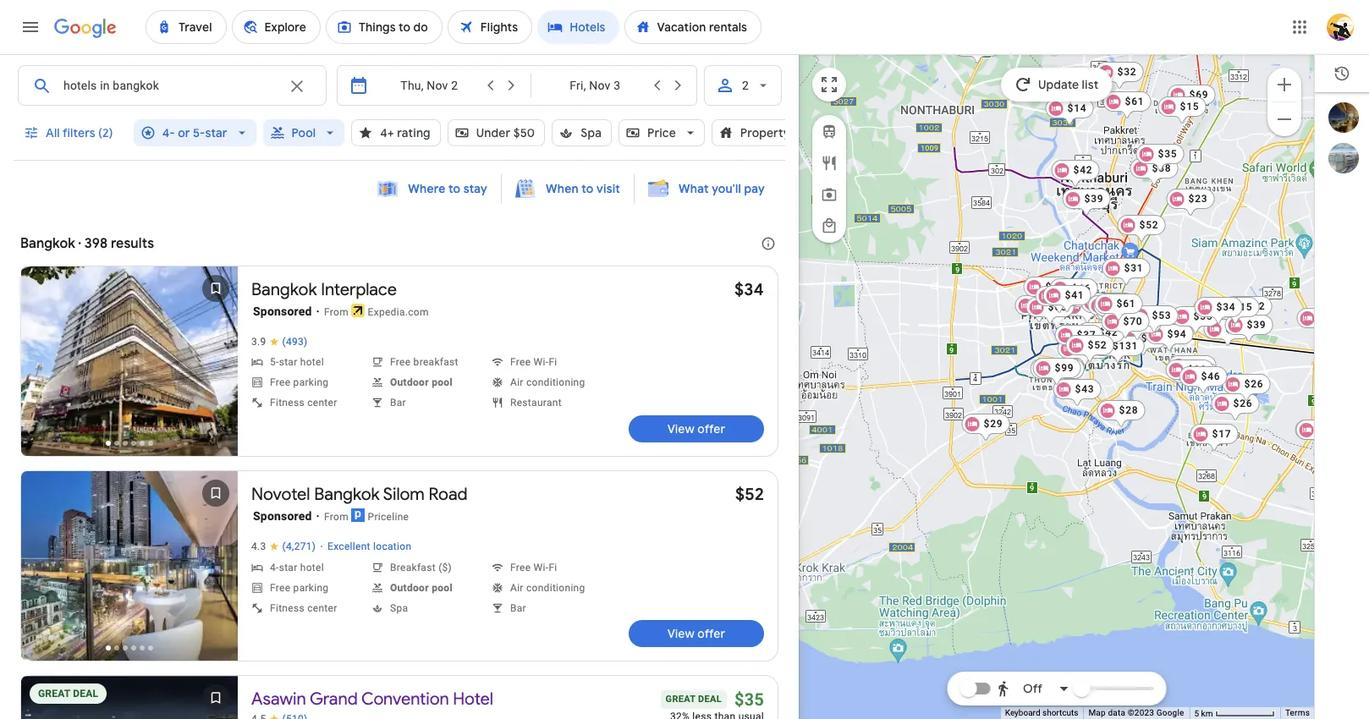 Task type: locate. For each thing, give the bounding box(es) containing it.
1 horizontal spatial $48
[[1141, 333, 1161, 344]]

1 offer from the top
[[698, 421, 725, 437]]

$94
[[1167, 328, 1187, 340]]

$42
[[1074, 164, 1093, 176], [1099, 327, 1118, 339]]

photos list for $52
[[21, 471, 238, 675]]

1 to from the left
[[449, 181, 461, 196]]

2 view offer link from the top
[[629, 620, 764, 647]]

0 vertical spatial $26
[[1244, 378, 1264, 390]]

$26 link
[[1222, 374, 1271, 403], [1211, 394, 1260, 422]]

next image left 4.3
[[195, 549, 236, 590]]

0 vertical spatial offer
[[698, 421, 725, 437]]

0 vertical spatial view offer button
[[629, 416, 764, 443]]

pool
[[292, 125, 316, 140]]

0 vertical spatial $48
[[1118, 305, 1138, 317]]

2 vertical spatial $35
[[735, 690, 764, 710]]

$61
[[1125, 96, 1145, 107], [1117, 298, 1136, 310]]

photo 1 image
[[21, 267, 238, 456], [21, 471, 238, 661], [21, 676, 238, 719]]

2 back image from the top
[[23, 549, 63, 590]]

0 horizontal spatial great
[[38, 688, 70, 700]]

keyboard shortcuts button
[[1005, 708, 1078, 719]]

1 horizontal spatial $15 link
[[1211, 297, 1260, 326]]

bangkok · 398 results
[[20, 235, 154, 252]]

0 horizontal spatial deal
[[73, 688, 98, 700]]

0 vertical spatial view
[[667, 421, 695, 437]]

map
[[1089, 708, 1106, 718]]

2 vertical spatial $39 link
[[1225, 315, 1273, 344]]

1 view offer button from the top
[[629, 416, 764, 443]]

data
[[1108, 708, 1126, 718]]

$72 link
[[1224, 296, 1272, 325]]

0 vertical spatial next image
[[195, 344, 236, 385]]

view for $52
[[667, 626, 695, 641]]

0 horizontal spatial $42
[[1074, 164, 1093, 176]]

$26 link right $46
[[1222, 374, 1271, 403]]

0 vertical spatial $15
[[1180, 101, 1200, 113]]

$34 for the $34 link underneath $72
[[1226, 323, 1245, 335]]

0 horizontal spatial $32
[[1037, 300, 1056, 311]]

Check-out text field
[[544, 66, 646, 105]]

when to visit button
[[505, 173, 631, 205]]

view offer button
[[629, 416, 764, 443], [629, 620, 764, 647]]

2 vertical spatial $38
[[1188, 364, 1207, 376]]

1 vertical spatial $42
[[1099, 327, 1118, 339]]

1 vertical spatial view offer link
[[629, 620, 764, 647]]

2 offer from the top
[[698, 626, 725, 641]]

1 horizontal spatial $39
[[1085, 193, 1104, 205]]

1 photos list from the top
[[21, 267, 238, 471]]

5-
[[193, 125, 205, 140]]

1 horizontal spatial to
[[582, 181, 594, 196]]

$37 for $37 link to the top
[[1068, 80, 1088, 91]]

great deal
[[38, 688, 98, 700], [666, 694, 722, 705]]

$46
[[1201, 371, 1221, 383]]

1 horizontal spatial $49 link
[[1171, 363, 1219, 392]]

4.5 out of 5 stars from 510 reviews image
[[251, 713, 308, 719]]

1 vertical spatial view
[[667, 626, 695, 641]]

4.3 out of 5 stars from 4,271 reviews image
[[251, 541, 316, 553]]

$42 up the $131
[[1099, 327, 1118, 339]]

$31 up $135
[[1124, 262, 1144, 274]]

0 vertical spatial $31 link
[[1102, 258, 1150, 287]]

zoom out map image
[[1274, 109, 1295, 129]]

$35 link right $53 at the right top of page
[[1172, 306, 1220, 335]]

1 vertical spatial $37
[[1077, 329, 1096, 341]]

$26 up $17 link
[[1233, 398, 1253, 410]]

spa button
[[552, 113, 612, 153]]

$131
[[1113, 340, 1138, 352]]

google
[[1157, 708, 1184, 718]]

$46 link
[[1179, 366, 1227, 395]]

0 horizontal spatial $35
[[735, 690, 764, 710]]

recently viewed element
[[1315, 55, 1369, 92]]

1 back image from the top
[[23, 344, 63, 385]]

$49
[[1135, 317, 1155, 329], [1193, 367, 1212, 379]]

0 horizontal spatial $15 link
[[1158, 96, 1206, 125]]

1 vertical spatial next image
[[195, 549, 236, 590]]

$29
[[984, 418, 1003, 430]]

photo 1 image for $34
[[21, 267, 238, 456]]

1 view from the top
[[667, 421, 695, 437]]

$37 up $14 at the top of page
[[1068, 80, 1088, 91]]

when to visit
[[546, 181, 620, 196]]

2 photo 1 image from the top
[[21, 471, 238, 661]]

$61 link
[[1103, 91, 1151, 120], [1095, 294, 1143, 322]]

$34 link left $72
[[1195, 297, 1243, 326]]

photo 1 image for $52
[[21, 471, 238, 661]]

$53 link
[[1130, 305, 1178, 334]]

0 vertical spatial $49 link
[[1113, 313, 1161, 342]]

0 vertical spatial $32
[[1118, 66, 1137, 78]]

$34 link down learn more about these results icon
[[735, 279, 764, 300]]

$60 link
[[1026, 297, 1074, 326]]

4+ rating
[[380, 125, 431, 140]]

1 vertical spatial $32 link
[[1015, 295, 1063, 324]]

$52 link
[[1118, 215, 1166, 244], [1094, 296, 1142, 325], [1066, 335, 1114, 364], [735, 484, 764, 505]]

2 view offer button from the top
[[629, 620, 764, 647]]

$26 for $26 link on top of $17
[[1233, 398, 1253, 410]]

$24 link
[[953, 36, 1001, 65]]

1 horizontal spatial great deal
[[666, 694, 722, 705]]

1 horizontal spatial $42
[[1099, 327, 1118, 339]]

rating
[[397, 125, 431, 140]]

5 km
[[1194, 709, 1215, 718]]

1 vertical spatial $35
[[1194, 311, 1213, 322]]

0 horizontal spatial $48
[[1118, 305, 1138, 317]]

2 photos list from the top
[[21, 471, 238, 675]]

0 vertical spatial $61
[[1125, 96, 1145, 107]]

location
[[373, 541, 412, 553]]

offer for $34
[[698, 421, 725, 437]]

1 horizontal spatial $35
[[1158, 148, 1178, 160]]

$39 for $39 link to the bottom
[[1247, 319, 1266, 331]]

list
[[1082, 77, 1099, 92]]

1 view offer link from the top
[[629, 416, 764, 443]]

property type
[[740, 125, 819, 140]]

1 vertical spatial $38 link
[[1088, 295, 1136, 324]]

terms
[[1285, 708, 1310, 718]]

2 horizontal spatial $39
[[1247, 319, 1266, 331]]

2 horizontal spatial $35
[[1194, 311, 1213, 322]]

0 vertical spatial $37 link
[[1046, 75, 1095, 104]]

4- or 5-star
[[162, 125, 227, 140]]

$91
[[1057, 290, 1077, 302]]

recently viewed image
[[1334, 65, 1351, 82]]

2 horizontal spatial $38
[[1188, 364, 1207, 376]]

map data ©2023 google
[[1089, 708, 1184, 718]]

$31 for topmost "$31" link
[[1124, 262, 1144, 274]]

$37 link
[[1046, 75, 1095, 104], [1055, 325, 1103, 354]]

$37 up the $178
[[1077, 329, 1096, 341]]

$39 link
[[1063, 189, 1111, 217], [1024, 277, 1072, 305], [1225, 315, 1273, 344]]

1 next image from the top
[[195, 344, 236, 385]]

$17
[[1212, 428, 1232, 440]]

under $50 button
[[447, 113, 545, 153]]

2 to from the left
[[582, 181, 594, 196]]

0 horizontal spatial $49
[[1135, 317, 1155, 329]]

$121
[[1053, 363, 1078, 375]]

$38 for the topmost $38 link
[[1152, 162, 1172, 174]]

0 vertical spatial photo 1 image
[[21, 267, 238, 456]]

1 vertical spatial photos list
[[21, 471, 238, 675]]

1 vertical spatial $35 link
[[1172, 306, 1220, 335]]

to left stay at the left
[[449, 181, 461, 196]]

next image
[[195, 344, 236, 385], [195, 549, 236, 590]]

$99 link
[[1033, 358, 1081, 387]]

$29 link
[[962, 414, 1010, 443]]

$72
[[1246, 300, 1266, 312]]

0 horizontal spatial $31
[[1085, 300, 1105, 312]]

1 photo 1 image from the top
[[21, 267, 238, 456]]

$34 left $72
[[1217, 301, 1236, 313]]

1 vertical spatial $61
[[1117, 298, 1136, 310]]

$66
[[1072, 283, 1091, 294]]

$31 down $66 in the right of the page
[[1085, 300, 1105, 312]]

0 horizontal spatial $38
[[1110, 300, 1129, 311]]

2 vertical spatial photos list
[[21, 676, 238, 719]]

$99
[[1055, 362, 1074, 374]]

where to stay
[[408, 181, 487, 196]]

$61 left $69 link
[[1125, 96, 1145, 107]]

2 vertical spatial $34
[[1226, 323, 1245, 335]]

2 view offer from the top
[[667, 626, 725, 641]]

$14 link
[[1046, 98, 1094, 127]]

1 horizontal spatial deal
[[698, 694, 722, 705]]

great
[[38, 688, 70, 700], [666, 694, 696, 705]]

$131 link
[[1091, 336, 1145, 365]]

$69 link
[[1167, 85, 1216, 113]]

$42 link
[[1052, 160, 1100, 189], [1077, 322, 1125, 351]]

1 vertical spatial view offer
[[667, 626, 725, 641]]

photos list
[[21, 267, 238, 471], [21, 471, 238, 675], [21, 676, 238, 719]]

4.3
[[251, 541, 266, 553]]

$31 link
[[1102, 258, 1150, 287], [1063, 296, 1112, 325]]

price
[[647, 125, 676, 140]]

1 view offer from the top
[[667, 421, 725, 437]]

$26
[[1244, 378, 1264, 390], [1233, 398, 1253, 410]]

3.9 out of 5 stars from 493 reviews image
[[251, 336, 308, 349]]

(4,271)
[[282, 541, 316, 553]]

$34 right $94
[[1226, 323, 1245, 335]]

off
[[1023, 681, 1043, 696]]

or
[[178, 125, 190, 140]]

1 horizontal spatial $15
[[1233, 301, 1253, 313]]

1 vertical spatial $15
[[1233, 301, 1253, 313]]

$35 link
[[1136, 144, 1184, 173], [1172, 306, 1220, 335]]

0 vertical spatial $49
[[1135, 317, 1155, 329]]

back image
[[23, 344, 63, 385], [23, 549, 63, 590]]

offer for $52
[[698, 626, 725, 641]]

1 vertical spatial photo 1 image
[[21, 471, 238, 661]]

0 horizontal spatial $32 link
[[1015, 295, 1063, 324]]

next image for $52
[[195, 549, 236, 590]]

$26 right $46
[[1244, 378, 1264, 390]]

0 vertical spatial view offer link
[[629, 416, 764, 443]]

0 vertical spatial view offer
[[667, 421, 725, 437]]

1 horizontal spatial $32
[[1118, 66, 1137, 78]]

0 vertical spatial back image
[[23, 344, 63, 385]]

$53
[[1152, 310, 1172, 322]]

1 vertical spatial view offer button
[[629, 620, 764, 647]]

next image left 3.9
[[195, 344, 236, 385]]

list
[[1315, 102, 1369, 173]]

2 next image from the top
[[195, 549, 236, 590]]

0 vertical spatial $35
[[1158, 148, 1178, 160]]

1 vertical spatial back image
[[23, 549, 63, 590]]

$61 for bottommost $61 link
[[1117, 298, 1136, 310]]

$15 for $15 link to the bottom
[[1233, 301, 1253, 313]]

1 vertical spatial $49
[[1193, 367, 1212, 379]]

$38 for $38 link to the middle
[[1110, 300, 1129, 311]]

$34 link
[[735, 279, 764, 300], [1195, 297, 1243, 326], [1204, 319, 1252, 348]]

1 horizontal spatial great
[[666, 694, 696, 705]]

$48
[[1118, 305, 1138, 317], [1141, 333, 1161, 344]]

$35 link up $23 link
[[1136, 144, 1184, 173]]

1 horizontal spatial $38
[[1152, 162, 1172, 174]]

excellent
[[328, 541, 371, 553]]

$48 link
[[1096, 301, 1145, 330], [1119, 328, 1167, 357]]

$28 link
[[1097, 400, 1145, 429]]

$61 up $70
[[1117, 298, 1136, 310]]

next image for $34
[[195, 344, 236, 385]]

$50
[[513, 125, 535, 140]]

0 vertical spatial $35 link
[[1136, 144, 1184, 173]]

back image for $52
[[23, 549, 63, 590]]

1 vertical spatial $26
[[1233, 398, 1253, 410]]

0 vertical spatial $39
[[1085, 193, 1104, 205]]

2 vertical spatial photo 1 image
[[21, 676, 238, 719]]

filters form
[[14, 53, 847, 170]]

$34 down learn more about these results icon
[[735, 279, 764, 300]]

what
[[679, 181, 709, 196]]

0 horizontal spatial $39
[[1046, 281, 1065, 293]]

0 vertical spatial $32 link
[[1096, 62, 1144, 91]]

back image for $34
[[23, 344, 63, 385]]

filters
[[63, 125, 95, 140]]

0 vertical spatial $31
[[1124, 262, 1144, 274]]

0 vertical spatial $37
[[1068, 80, 1088, 91]]

view offer link for $34
[[629, 416, 764, 443]]

$32 link
[[1096, 62, 1144, 91], [1015, 295, 1063, 324]]

main menu image
[[20, 17, 41, 37]]

1 vertical spatial offer
[[698, 626, 725, 641]]

1 horizontal spatial $49
[[1193, 367, 1212, 379]]

0 vertical spatial photos list
[[21, 267, 238, 471]]

1 vertical spatial $38
[[1110, 300, 1129, 311]]

1 vertical spatial $31 link
[[1063, 296, 1112, 325]]

1 horizontal spatial $31
[[1124, 262, 1144, 274]]

0 vertical spatial $38
[[1152, 162, 1172, 174]]

0 vertical spatial $42
[[1074, 164, 1093, 176]]

$42 down $14 link
[[1074, 164, 1093, 176]]

to left visit
[[582, 181, 594, 196]]

1 vertical spatial $39
[[1046, 281, 1065, 293]]

$69
[[1189, 89, 1209, 101]]

1 vertical spatial $32
[[1037, 300, 1056, 311]]

0 horizontal spatial to
[[449, 181, 461, 196]]

2 view from the top
[[667, 626, 695, 641]]

to for visit
[[582, 181, 594, 196]]

1 vertical spatial $34
[[1217, 301, 1236, 313]]

$26 link up $17
[[1211, 394, 1260, 422]]



Task type: vqa. For each thing, say whether or not it's contained in the screenshot.
'phone' inside Send to your phone button
no



Task type: describe. For each thing, give the bounding box(es) containing it.
$32 for rightmost $32 link
[[1118, 66, 1137, 78]]

$41 link
[[1043, 285, 1091, 314]]

shortcuts
[[1043, 708, 1078, 718]]

where
[[408, 181, 446, 196]]

0 vertical spatial $15 link
[[1158, 96, 1206, 125]]

$135 link
[[1081, 293, 1136, 322]]

1 vertical spatial $48
[[1141, 333, 1161, 344]]

view larger map image
[[819, 74, 839, 95]]

$32 for $32 link to the left
[[1037, 300, 1056, 311]]

· excellent location
[[320, 540, 412, 553]]

4- or 5-star button
[[133, 113, 256, 153]]

$39 for middle $39 link
[[1046, 281, 1065, 293]]

$37 for $37 link to the bottom
[[1077, 329, 1096, 341]]

$34 for the $34 link left of $72
[[1217, 301, 1236, 313]]

$88 link
[[1093, 300, 1141, 329]]

1 vertical spatial $42 link
[[1077, 322, 1125, 351]]

visit
[[597, 181, 620, 196]]

$30
[[1190, 360, 1210, 372]]

$70
[[1123, 316, 1143, 328]]

what you'll pay button
[[638, 173, 775, 205]]

1 horizontal spatial $32 link
[[1096, 62, 1144, 91]]

pay
[[744, 181, 765, 196]]

view offer button for $34
[[629, 416, 764, 443]]

0 vertical spatial $34
[[735, 279, 764, 300]]

off button
[[992, 669, 1075, 709]]

2
[[742, 79, 749, 92]]

0 vertical spatial $42 link
[[1052, 160, 1100, 189]]

$70 link
[[1101, 311, 1150, 340]]

terms link
[[1285, 708, 1310, 718]]

$28
[[1119, 405, 1139, 416]]

1 vertical spatial $39 link
[[1024, 277, 1072, 305]]

$178
[[1080, 343, 1105, 355]]

0 vertical spatial $39 link
[[1063, 189, 1111, 217]]

photos list for $34
[[21, 267, 238, 471]]

loy pela voyages image
[[1056, 385, 1063, 392]]

$24
[[975, 41, 995, 52]]

when
[[546, 181, 579, 196]]

update list button
[[1001, 68, 1113, 102]]

spa
[[581, 125, 602, 140]]

price button
[[619, 113, 705, 153]]

$135
[[1103, 297, 1129, 309]]

save bangkok interplace to collection image
[[195, 268, 236, 309]]

3 photos list from the top
[[21, 676, 238, 719]]

results
[[111, 235, 154, 252]]

under $50
[[476, 125, 535, 140]]

2 button
[[704, 65, 782, 106]]

$61 for top $61 link
[[1125, 96, 1145, 107]]

excellent location link
[[328, 541, 412, 554]]

4+
[[380, 125, 394, 140]]

·
[[320, 540, 323, 553]]

0 vertical spatial $61 link
[[1103, 91, 1151, 120]]

view offer for $52
[[667, 626, 725, 641]]

you'll
[[712, 181, 741, 196]]

$17 link
[[1190, 424, 1238, 453]]

4-
[[162, 125, 175, 140]]

to for stay
[[449, 181, 461, 196]]

map region
[[692, 0, 1350, 719]]

5
[[1194, 709, 1199, 718]]

property type button
[[712, 113, 847, 153]]

under
[[476, 125, 511, 140]]

3.9
[[251, 336, 266, 348]]

save novotel bangkok silom road to collection image
[[195, 473, 236, 514]]

what you'll pay
[[679, 181, 765, 196]]

$23 link
[[1167, 189, 1215, 217]]

$66 link
[[1050, 278, 1098, 307]]

view offer link for $52
[[629, 620, 764, 647]]

view offer for $34
[[667, 421, 725, 437]]

bangkok · 398
[[20, 235, 108, 252]]

©2023
[[1128, 708, 1154, 718]]

save asawin grand convention hotel to collection image
[[195, 678, 236, 718]]

km
[[1201, 709, 1213, 718]]

star
[[205, 125, 227, 140]]

$121 link
[[1031, 359, 1085, 388]]

1 vertical spatial $15 link
[[1211, 297, 1260, 326]]

0 vertical spatial $38 link
[[1130, 158, 1178, 187]]

$38 for the bottom $38 link
[[1188, 364, 1207, 376]]

keyboard shortcuts
[[1005, 708, 1078, 718]]

1 vertical spatial $61 link
[[1095, 294, 1143, 322]]

(493)
[[282, 336, 308, 348]]

1 vertical spatial $49 link
[[1171, 363, 1219, 392]]

5 km button
[[1189, 707, 1280, 719]]

$30 link
[[1168, 355, 1216, 384]]

$41
[[1065, 289, 1084, 301]]

$43 link
[[1053, 379, 1101, 408]]

view for $34
[[667, 421, 695, 437]]

view offer button for $52
[[629, 620, 764, 647]]

all
[[46, 125, 60, 140]]

the grand palace image
[[1047, 303, 1067, 330]]

update
[[1039, 77, 1079, 92]]

$26 for $26 link on the right of $46
[[1244, 378, 1264, 390]]

0 horizontal spatial great deal
[[38, 688, 98, 700]]

3 photo 1 image from the top
[[21, 676, 238, 719]]

$34 link down $72
[[1204, 319, 1252, 348]]

all filters (2) button
[[14, 113, 127, 153]]

$19
[[1068, 291, 1087, 303]]

keyboard
[[1005, 708, 1040, 718]]

clear image
[[287, 76, 307, 96]]

Check-in text field
[[379, 66, 480, 105]]

property
[[740, 125, 790, 140]]

$15 for top $15 link
[[1180, 101, 1200, 113]]

$178 link
[[1058, 339, 1112, 367]]

2 vertical spatial $38 link
[[1166, 360, 1214, 388]]

$88
[[1115, 305, 1134, 316]]

0 horizontal spatial $49 link
[[1113, 313, 1161, 342]]

1 vertical spatial $37 link
[[1055, 325, 1103, 354]]

$39 for the topmost $39 link
[[1085, 193, 1104, 205]]

$31 for bottommost "$31" link
[[1085, 300, 1105, 312]]

$19 link
[[1046, 287, 1094, 316]]

Search for places, hotels and more text field
[[63, 66, 277, 105]]

zoom in map image
[[1274, 74, 1295, 94]]

learn more about these results image
[[748, 223, 789, 264]]



